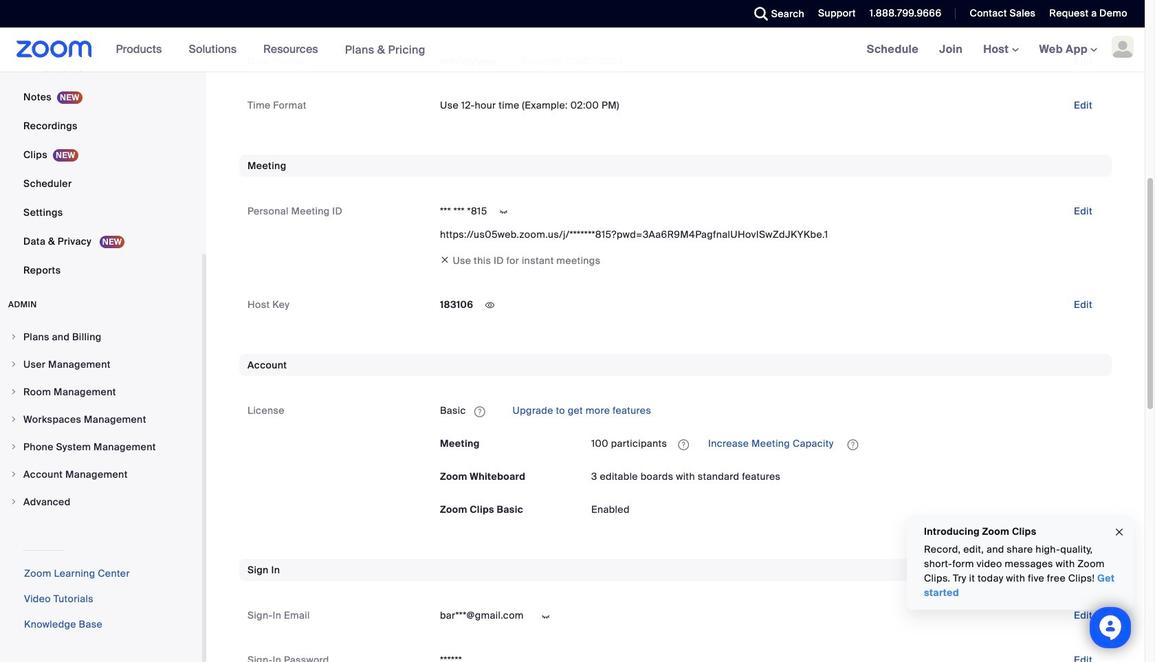 Task type: vqa. For each thing, say whether or not it's contained in the screenshot.
add image
no



Task type: describe. For each thing, give the bounding box(es) containing it.
product information navigation
[[106, 28, 436, 72]]

7 menu item from the top
[[0, 489, 202, 515]]

zoom logo image
[[17, 41, 92, 58]]

2 menu item from the top
[[0, 351, 202, 377]]

1 right image from the top
[[10, 415, 18, 424]]

personal menu menu
[[0, 0, 202, 285]]

2 right image from the top
[[10, 498, 18, 506]]

3 right image from the top
[[10, 388, 18, 396]]

6 menu item from the top
[[0, 461, 202, 487]]

learn more about your meeting license image
[[674, 438, 693, 451]]



Task type: locate. For each thing, give the bounding box(es) containing it.
4 right image from the top
[[10, 443, 18, 451]]

5 menu item from the top
[[0, 434, 202, 460]]

1 right image from the top
[[10, 333, 18, 341]]

learn more about your license type image
[[473, 407, 487, 416]]

3 menu item from the top
[[0, 379, 202, 405]]

right image
[[10, 415, 18, 424], [10, 498, 18, 506]]

hide host key image
[[479, 299, 501, 312]]

5 right image from the top
[[10, 470, 18, 479]]

menu item
[[0, 324, 202, 350], [0, 351, 202, 377], [0, 379, 202, 405], [0, 406, 202, 432], [0, 434, 202, 460], [0, 461, 202, 487], [0, 489, 202, 515]]

admin menu menu
[[0, 324, 202, 516]]

1 vertical spatial right image
[[10, 498, 18, 506]]

0 vertical spatial right image
[[10, 415, 18, 424]]

right image
[[10, 333, 18, 341], [10, 360, 18, 369], [10, 388, 18, 396], [10, 443, 18, 451], [10, 470, 18, 479]]

close image
[[1114, 524, 1125, 540]]

2 right image from the top
[[10, 360, 18, 369]]

application
[[440, 400, 1104, 422], [591, 433, 1104, 455]]

show personal meeting id image
[[493, 206, 515, 218]]

meetings navigation
[[856, 28, 1145, 72]]

1 menu item from the top
[[0, 324, 202, 350]]

banner
[[0, 28, 1145, 72]]

0 vertical spatial application
[[440, 400, 1104, 422]]

profile picture image
[[1112, 36, 1134, 58]]

1 vertical spatial application
[[591, 433, 1104, 455]]

4 menu item from the top
[[0, 406, 202, 432]]



